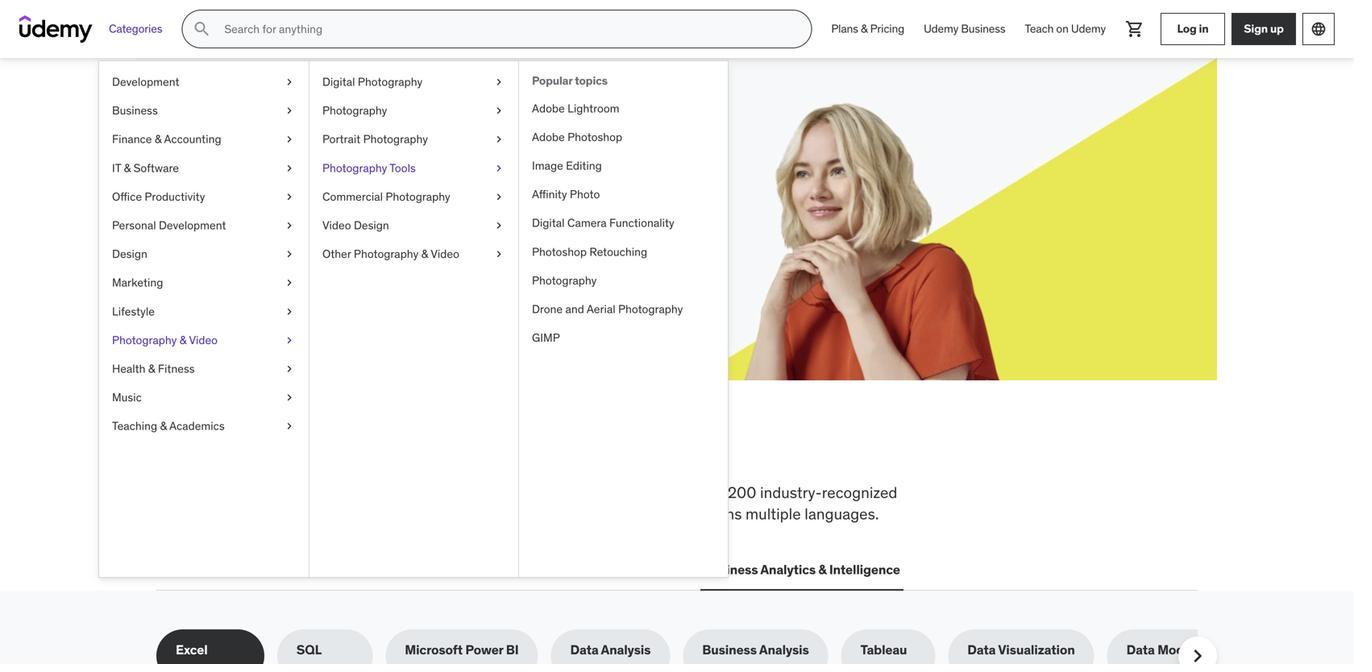 Task type: describe. For each thing, give the bounding box(es) containing it.
& for software
[[124, 161, 131, 175]]

business analytics & intelligence button
[[700, 551, 904, 590]]

digital for digital camera functionality
[[532, 216, 565, 230]]

it for it certifications
[[290, 562, 300, 578]]

analysis for data analysis
[[601, 642, 651, 658]]

categories button
[[99, 10, 172, 48]]

other
[[323, 247, 351, 261]]

portrait photography
[[323, 132, 428, 146]]

data for data science
[[490, 562, 519, 578]]

over
[[695, 483, 724, 502]]

log
[[1178, 21, 1197, 36]]

business for business
[[112, 103, 158, 118]]

future
[[397, 128, 476, 162]]

adobe lightroom
[[532, 101, 620, 116]]

& for academics
[[160, 419, 167, 433]]

photoshop retouching
[[532, 245, 648, 259]]

data visualization
[[968, 642, 1075, 658]]

0 vertical spatial photoshop
[[568, 130, 623, 144]]

udemy image
[[19, 15, 93, 43]]

the
[[210, 430, 261, 472]]

photography tools
[[323, 161, 416, 175]]

1 vertical spatial in
[[508, 430, 539, 472]]

workplace
[[271, 483, 341, 502]]

functionality
[[610, 216, 675, 230]]

portrait photography link
[[310, 125, 518, 154]]

data analysis
[[570, 642, 651, 658]]

one
[[545, 430, 603, 472]]

expand
[[214, 168, 258, 185]]

xsmall image for photography & video
[[283, 332, 296, 348]]

Search for anything text field
[[221, 15, 792, 43]]

web development button
[[156, 551, 273, 590]]

log in link
[[1161, 13, 1226, 45]]

adobe photoshop link
[[519, 123, 728, 152]]

lifestyle
[[112, 304, 155, 319]]

xsmall image for lifestyle
[[283, 304, 296, 320]]

xsmall image for marketing
[[283, 275, 296, 291]]

xsmall image for video design
[[493, 218, 506, 233]]

udemy business
[[924, 22, 1006, 36]]

place
[[609, 430, 693, 472]]

you
[[360, 430, 418, 472]]

skills for your future expand your potential with a course. starting at just $12.99 through dec 15.
[[214, 128, 511, 203]]

xsmall image for office productivity
[[283, 189, 296, 205]]

video design link
[[310, 211, 518, 240]]

gimp
[[532, 331, 560, 345]]

communication button
[[585, 551, 688, 590]]

office productivity
[[112, 189, 205, 204]]

log in
[[1178, 21, 1209, 36]]

music link
[[99, 383, 309, 412]]

skills inside covering critical workplace skills to technical topics, including prep content for over 200 industry-recognized certifications, our catalog supports well-rounded professional development and spans multiple languages.
[[345, 483, 379, 502]]

1 vertical spatial design
[[112, 247, 147, 261]]

certifications
[[303, 562, 385, 578]]

development
[[579, 504, 669, 524]]

xsmall image for it & software
[[283, 160, 296, 176]]

xsmall image for health & fitness
[[283, 361, 296, 377]]

choose a language image
[[1311, 21, 1327, 37]]

digital for digital photography
[[323, 75, 355, 89]]

academics
[[169, 419, 225, 433]]

teach on udemy
[[1025, 22, 1106, 36]]

sign up
[[1244, 21, 1284, 36]]

photography inside portrait photography link
[[363, 132, 428, 146]]

drone and aerial photography link
[[519, 295, 728, 324]]

adobe photoshop
[[532, 130, 623, 144]]

affinity
[[532, 187, 567, 202]]

industry-
[[760, 483, 822, 502]]

0 vertical spatial design
[[354, 218, 389, 233]]

submit search image
[[192, 19, 212, 39]]

commercial
[[323, 189, 383, 204]]

video inside other photography & video link
[[431, 247, 460, 261]]

0 horizontal spatial photography link
[[310, 96, 518, 125]]

teaching & academics link
[[99, 412, 309, 441]]

& for accounting
[[155, 132, 162, 146]]

sign
[[1244, 21, 1268, 36]]

in inside "log in" link
[[1199, 21, 1209, 36]]

business analysis
[[703, 642, 809, 658]]

0 vertical spatial skills
[[267, 430, 354, 472]]

critical
[[221, 483, 267, 502]]

& for video
[[180, 333, 187, 347]]

marketing
[[112, 275, 163, 290]]

to
[[383, 483, 397, 502]]

video inside video design link
[[323, 218, 351, 233]]

& for pricing
[[861, 22, 868, 36]]

15.
[[331, 186, 347, 203]]

digital photography
[[323, 75, 423, 89]]

0 vertical spatial your
[[334, 128, 392, 162]]

personal development
[[112, 218, 226, 233]]

business for business analytics & intelligence
[[704, 562, 758, 578]]

200
[[728, 483, 757, 502]]

fitness
[[158, 362, 195, 376]]

topic filters element
[[156, 630, 1234, 664]]

xsmall image for design
[[283, 246, 296, 262]]

plans & pricing
[[832, 22, 905, 36]]

camera
[[568, 216, 607, 230]]

skills
[[214, 128, 287, 162]]

xsmall image for portrait photography
[[493, 132, 506, 147]]

aerial
[[587, 302, 616, 316]]

for inside skills for your future expand your potential with a course. starting at just $12.99 through dec 15.
[[292, 128, 329, 162]]

photography up drone
[[532, 273, 597, 288]]

accounting
[[164, 132, 221, 146]]

covering critical workplace skills to technical topics, including prep content for over 200 industry-recognized certifications, our catalog supports well-rounded professional development and spans multiple languages.
[[156, 483, 898, 524]]

leadership
[[404, 562, 471, 578]]

business for business analysis
[[703, 642, 757, 658]]

finance & accounting
[[112, 132, 221, 146]]

recognized
[[822, 483, 898, 502]]

photography inside other photography & video link
[[354, 247, 419, 261]]

udemy business link
[[914, 10, 1016, 48]]

xsmall image for teaching & academics
[[283, 419, 296, 434]]

drone and aerial photography
[[532, 302, 683, 316]]

next image
[[1185, 644, 1211, 664]]

dec
[[305, 186, 328, 203]]

photography inside commercial photography link
[[386, 189, 451, 204]]

technical
[[400, 483, 462, 502]]

digital photography link
[[310, 68, 518, 96]]

all the skills you need in one place
[[156, 430, 693, 472]]

xsmall image for finance & accounting
[[283, 132, 296, 147]]

office productivity link
[[99, 183, 309, 211]]

xsmall image for development
[[283, 74, 296, 90]]

& for fitness
[[148, 362, 155, 376]]

other photography & video
[[323, 247, 460, 261]]



Task type: vqa. For each thing, say whether or not it's contained in the screenshot.
Adobe Lightroom LINK
yes



Task type: locate. For each thing, give the bounding box(es) containing it.
xsmall image for photography
[[493, 103, 506, 119]]

& inside button
[[819, 562, 827, 578]]

2 vertical spatial development
[[190, 562, 270, 578]]

&
[[861, 22, 868, 36], [155, 132, 162, 146], [124, 161, 131, 175], [421, 247, 428, 261], [180, 333, 187, 347], [148, 362, 155, 376], [160, 419, 167, 433], [819, 562, 827, 578]]

development down categories dropdown button
[[112, 75, 179, 89]]

1 vertical spatial for
[[673, 483, 691, 502]]

excel
[[176, 642, 208, 658]]

& up the fitness
[[180, 333, 187, 347]]

digital inside 'digital camera functionality' link
[[532, 216, 565, 230]]

photography tools element
[[518, 61, 728, 577]]

1 horizontal spatial it
[[290, 562, 300, 578]]

video down video design link
[[431, 247, 460, 261]]

& up the office
[[124, 161, 131, 175]]

business link
[[99, 96, 309, 125]]

1 udemy from the left
[[924, 22, 959, 36]]

popular topics
[[532, 73, 608, 88]]

microsoft
[[405, 642, 463, 658]]

2 adobe from the top
[[532, 130, 565, 144]]

data right "bi"
[[570, 642, 599, 658]]

skills up workplace
[[267, 430, 354, 472]]

xsmall image inside video design link
[[493, 218, 506, 233]]

plans & pricing link
[[822, 10, 914, 48]]

photography up portrait
[[323, 103, 387, 118]]

bi
[[506, 642, 519, 658]]

& right the teaching
[[160, 419, 167, 433]]

xsmall image for business
[[283, 103, 296, 119]]

topics
[[575, 73, 608, 88]]

xsmall image inside portrait photography link
[[493, 132, 506, 147]]

for left over at the right of the page
[[673, 483, 691, 502]]

up
[[1271, 21, 1284, 36]]

0 horizontal spatial your
[[261, 168, 286, 185]]

1 horizontal spatial digital
[[532, 216, 565, 230]]

and left aerial
[[566, 302, 584, 316]]

adobe for adobe lightroom
[[532, 101, 565, 116]]

1 vertical spatial your
[[261, 168, 286, 185]]

1 adobe from the top
[[532, 101, 565, 116]]

analysis for business analysis
[[759, 642, 809, 658]]

xsmall image inside office productivity link
[[283, 189, 296, 205]]

xsmall image inside business link
[[283, 103, 296, 119]]

1 vertical spatial and
[[672, 504, 698, 524]]

udemy right pricing
[[924, 22, 959, 36]]

& right health
[[148, 362, 155, 376]]

teach
[[1025, 22, 1054, 36]]

xsmall image for commercial photography
[[493, 189, 506, 205]]

at
[[475, 168, 486, 185]]

photography down video design link
[[354, 247, 419, 261]]

design down personal
[[112, 247, 147, 261]]

xsmall image for personal development
[[283, 218, 296, 233]]

business inside button
[[704, 562, 758, 578]]

xsmall image for digital photography
[[493, 74, 506, 90]]

photoshop down "lightroom"
[[568, 130, 623, 144]]

xsmall image inside 'development' link
[[283, 74, 296, 90]]

photography up commercial
[[323, 161, 387, 175]]

retouching
[[590, 245, 648, 259]]

finance
[[112, 132, 152, 146]]

photography tools link
[[310, 154, 518, 183]]

data left modeling
[[1127, 642, 1155, 658]]

design down commercial photography
[[354, 218, 389, 233]]

xsmall image for music
[[283, 390, 296, 406]]

for
[[292, 128, 329, 162], [673, 483, 691, 502]]

1 horizontal spatial in
[[1199, 21, 1209, 36]]

tools
[[390, 161, 416, 175]]

development for personal
[[159, 218, 226, 233]]

adobe inside adobe lightroom "link"
[[532, 101, 565, 116]]

0 horizontal spatial and
[[566, 302, 584, 316]]

and inside covering critical workplace skills to technical topics, including prep content for over 200 industry-recognized certifications, our catalog supports well-rounded professional development and spans multiple languages.
[[672, 504, 698, 524]]

1 analysis from the left
[[601, 642, 651, 658]]

photography up gimp link
[[618, 302, 683, 316]]

including
[[515, 483, 577, 502]]

well-
[[398, 504, 431, 524]]

rounded
[[431, 504, 488, 524]]

$12.99
[[214, 186, 254, 203]]

web
[[160, 562, 187, 578]]

data
[[490, 562, 519, 578], [570, 642, 599, 658], [968, 642, 996, 658], [1127, 642, 1155, 658]]

in up the including
[[508, 430, 539, 472]]

through
[[256, 186, 302, 203]]

it & software
[[112, 161, 179, 175]]

0 horizontal spatial analysis
[[601, 642, 651, 658]]

0 vertical spatial in
[[1199, 21, 1209, 36]]

xsmall image inside other photography & video link
[[493, 246, 506, 262]]

photo
[[570, 187, 600, 202]]

it
[[112, 161, 121, 175], [290, 562, 300, 578]]

digital inside digital photography link
[[323, 75, 355, 89]]

photography up health & fitness
[[112, 333, 177, 347]]

1 vertical spatial adobe
[[532, 130, 565, 144]]

just
[[490, 168, 511, 185]]

sign up link
[[1232, 13, 1297, 45]]

personal development link
[[99, 211, 309, 240]]

adobe inside adobe photoshop link
[[532, 130, 565, 144]]

0 vertical spatial and
[[566, 302, 584, 316]]

teaching & academics
[[112, 419, 225, 433]]

development inside "personal development" link
[[159, 218, 226, 233]]

affinity photo link
[[519, 180, 728, 209]]

it for it & software
[[112, 161, 121, 175]]

sql
[[297, 642, 322, 658]]

data left visualization
[[968, 642, 996, 658]]

editing
[[566, 158, 602, 173]]

development for web
[[190, 562, 270, 578]]

analysis
[[601, 642, 651, 658], [759, 642, 809, 658]]

covering
[[156, 483, 218, 502]]

1 vertical spatial video
[[431, 247, 460, 261]]

video down lifestyle link
[[189, 333, 218, 347]]

development inside 'web development' button
[[190, 562, 270, 578]]

photography up portrait photography
[[358, 75, 423, 89]]

photography
[[358, 75, 423, 89], [323, 103, 387, 118], [363, 132, 428, 146], [323, 161, 387, 175], [386, 189, 451, 204], [354, 247, 419, 261], [532, 273, 597, 288], [618, 302, 683, 316], [112, 333, 177, 347]]

data for data analysis
[[570, 642, 599, 658]]

it up the office
[[112, 161, 121, 175]]

1 horizontal spatial design
[[354, 218, 389, 233]]

video design
[[323, 218, 389, 233]]

languages.
[[805, 504, 879, 524]]

0 horizontal spatial for
[[292, 128, 329, 162]]

0 horizontal spatial digital
[[323, 75, 355, 89]]

1 horizontal spatial for
[[673, 483, 691, 502]]

microsoft power bi
[[405, 642, 519, 658]]

photography inside drone and aerial photography link
[[618, 302, 683, 316]]

image editing link
[[519, 152, 728, 180]]

0 horizontal spatial in
[[508, 430, 539, 472]]

science
[[521, 562, 569, 578]]

xsmall image inside commercial photography link
[[493, 189, 506, 205]]

photography inside photography tools link
[[323, 161, 387, 175]]

2 analysis from the left
[[759, 642, 809, 658]]

on
[[1057, 22, 1069, 36]]

xsmall image inside "personal development" link
[[283, 218, 296, 233]]

photoshop
[[568, 130, 623, 144], [532, 245, 587, 259]]

data left science
[[490, 562, 519, 578]]

data for data modeling
[[1127, 642, 1155, 658]]

adobe down 'popular'
[[532, 101, 565, 116]]

a
[[370, 168, 377, 185]]

development
[[112, 75, 179, 89], [159, 218, 226, 233], [190, 562, 270, 578]]

0 horizontal spatial video
[[189, 333, 218, 347]]

& inside "link"
[[148, 362, 155, 376]]

content
[[616, 483, 669, 502]]

xsmall image
[[283, 74, 296, 90], [283, 132, 296, 147], [493, 160, 506, 176], [283, 218, 296, 233], [493, 218, 506, 233], [283, 246, 296, 262], [283, 332, 296, 348], [283, 361, 296, 377], [283, 390, 296, 406], [283, 419, 296, 434]]

in
[[1199, 21, 1209, 36], [508, 430, 539, 472]]

health
[[112, 362, 146, 376]]

it certifications
[[290, 562, 385, 578]]

xsmall image inside the it & software link
[[283, 160, 296, 176]]

1 horizontal spatial analysis
[[759, 642, 809, 658]]

1 vertical spatial photoshop
[[532, 245, 587, 259]]

photography & video link
[[99, 326, 309, 355]]

leadership button
[[401, 551, 474, 590]]

for up potential on the top
[[292, 128, 329, 162]]

0 vertical spatial it
[[112, 161, 121, 175]]

digital camera functionality
[[532, 216, 675, 230]]

xsmall image inside digital photography link
[[493, 74, 506, 90]]

photography inside digital photography link
[[358, 75, 423, 89]]

and inside photography tools element
[[566, 302, 584, 316]]

1 horizontal spatial video
[[323, 218, 351, 233]]

digital up portrait
[[323, 75, 355, 89]]

your up with
[[334, 128, 392, 162]]

udemy right on
[[1071, 22, 1106, 36]]

2 horizontal spatial video
[[431, 247, 460, 261]]

your up through at the top of the page
[[261, 168, 286, 185]]

xsmall image inside teaching & academics link
[[283, 419, 296, 434]]

1 vertical spatial digital
[[532, 216, 565, 230]]

1 horizontal spatial and
[[672, 504, 698, 524]]

commercial photography link
[[310, 183, 518, 211]]

xsmall image for other photography & video
[[493, 246, 506, 262]]

photography up tools
[[363, 132, 428, 146]]

in right log
[[1199, 21, 1209, 36]]

0 vertical spatial digital
[[323, 75, 355, 89]]

all
[[156, 430, 204, 472]]

lightroom
[[568, 101, 620, 116]]

2 vertical spatial video
[[189, 333, 218, 347]]

pricing
[[870, 22, 905, 36]]

power
[[466, 642, 503, 658]]

with
[[343, 168, 367, 185]]

xsmall image inside health & fitness "link"
[[283, 361, 296, 377]]

digital down affinity
[[532, 216, 565, 230]]

catalog
[[279, 504, 330, 524]]

skills up the supports
[[345, 483, 379, 502]]

0 vertical spatial photography link
[[310, 96, 518, 125]]

music
[[112, 390, 142, 405]]

photography link down retouching
[[519, 266, 728, 295]]

xsmall image inside finance & accounting link
[[283, 132, 296, 147]]

it & software link
[[99, 154, 309, 183]]

photoshop retouching link
[[519, 238, 728, 266]]

0 horizontal spatial udemy
[[924, 22, 959, 36]]

gimp link
[[519, 324, 728, 352]]

xsmall image inside marketing link
[[283, 275, 296, 291]]

xsmall image inside design link
[[283, 246, 296, 262]]

xsmall image inside photography tools link
[[493, 160, 506, 176]]

for inside covering critical workplace skills to technical topics, including prep content for over 200 industry-recognized certifications, our catalog supports well-rounded professional development and spans multiple languages.
[[673, 483, 691, 502]]

finance & accounting link
[[99, 125, 309, 154]]

and down over at the right of the page
[[672, 504, 698, 524]]

photography & video
[[112, 333, 218, 347]]

data for data visualization
[[968, 642, 996, 658]]

business analytics & intelligence
[[704, 562, 900, 578]]

adobe for adobe photoshop
[[532, 130, 565, 144]]

shopping cart with 0 items image
[[1126, 19, 1145, 39]]

spans
[[702, 504, 742, 524]]

development inside 'development' link
[[112, 75, 179, 89]]

business inside "topic filters" element
[[703, 642, 757, 658]]

other photography & video link
[[310, 240, 518, 269]]

1 horizontal spatial udemy
[[1071, 22, 1106, 36]]

0 vertical spatial video
[[323, 218, 351, 233]]

starting
[[426, 168, 472, 185]]

popular
[[532, 73, 573, 88]]

photography link up future
[[310, 96, 518, 125]]

productivity
[[145, 189, 205, 204]]

video up other
[[323, 218, 351, 233]]

& right plans
[[861, 22, 868, 36]]

data modeling
[[1127, 642, 1214, 658]]

xsmall image inside photography & video link
[[283, 332, 296, 348]]

xsmall image inside photography link
[[493, 103, 506, 119]]

1 vertical spatial it
[[290, 562, 300, 578]]

1 horizontal spatial your
[[334, 128, 392, 162]]

xsmall image inside lifestyle link
[[283, 304, 296, 320]]

0 vertical spatial development
[[112, 75, 179, 89]]

xsmall image
[[493, 74, 506, 90], [283, 103, 296, 119], [493, 103, 506, 119], [493, 132, 506, 147], [283, 160, 296, 176], [283, 189, 296, 205], [493, 189, 506, 205], [493, 246, 506, 262], [283, 275, 296, 291], [283, 304, 296, 320]]

0 vertical spatial for
[[292, 128, 329, 162]]

it left certifications
[[290, 562, 300, 578]]

& right analytics
[[819, 562, 827, 578]]

1 vertical spatial photography link
[[519, 266, 728, 295]]

data inside button
[[490, 562, 519, 578]]

adobe up 'image'
[[532, 130, 565, 144]]

software
[[134, 161, 179, 175]]

1 horizontal spatial photography link
[[519, 266, 728, 295]]

it inside button
[[290, 562, 300, 578]]

development down office productivity link
[[159, 218, 226, 233]]

photography down course.
[[386, 189, 451, 204]]

0 horizontal spatial it
[[112, 161, 121, 175]]

office
[[112, 189, 142, 204]]

photography inside photography & video link
[[112, 333, 177, 347]]

1 vertical spatial development
[[159, 218, 226, 233]]

udemy
[[924, 22, 959, 36], [1071, 22, 1106, 36]]

0 horizontal spatial design
[[112, 247, 147, 261]]

commercial photography
[[323, 189, 451, 204]]

& right finance in the top left of the page
[[155, 132, 162, 146]]

& down video design link
[[421, 247, 428, 261]]

video inside photography & video link
[[189, 333, 218, 347]]

0 vertical spatial adobe
[[532, 101, 565, 116]]

business
[[961, 22, 1006, 36], [112, 103, 158, 118], [704, 562, 758, 578], [703, 642, 757, 658]]

photoshop down camera
[[532, 245, 587, 259]]

development right web
[[190, 562, 270, 578]]

xsmall image for photography tools
[[493, 160, 506, 176]]

adobe
[[532, 101, 565, 116], [532, 130, 565, 144]]

xsmall image inside the music link
[[283, 390, 296, 406]]

2 udemy from the left
[[1071, 22, 1106, 36]]

health & fitness link
[[99, 355, 309, 383]]

1 vertical spatial skills
[[345, 483, 379, 502]]



